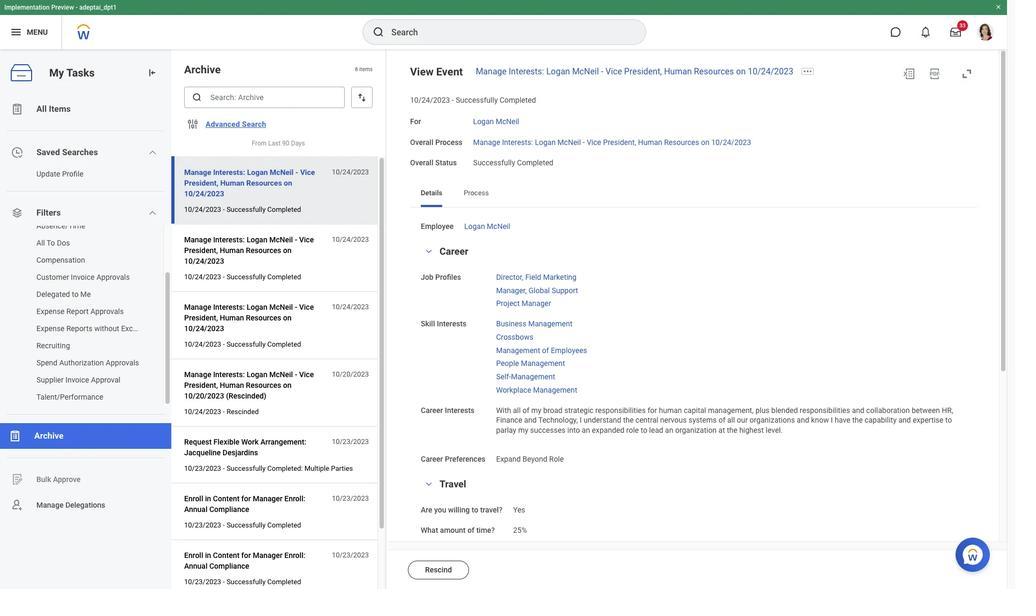 Task type: describe. For each thing, give the bounding box(es) containing it.
item list element
[[171, 49, 387, 590]]

preferences
[[445, 455, 486, 464]]

enroll: for second enroll in content for manager enroll: annual compliance button from the bottom
[[285, 495, 306, 504]]

enroll: for second enroll in content for manager enroll: annual compliance button
[[285, 552, 306, 560]]

president, for the 'manage interests: logan mcneil - vice president, human resources on 10/20/2023 (rescinded)' button
[[184, 381, 218, 390]]

expense report approvals button
[[0, 303, 153, 320]]

2 10/23/2023 - successfully completed from the top
[[184, 579, 301, 587]]

at
[[719, 426, 726, 435]]

multiple
[[305, 465, 330, 473]]

successfully for second enroll in content for manager enroll: annual compliance button from the bottom
[[227, 522, 266, 530]]

sort image
[[357, 92, 368, 103]]

human for 2nd manage interests: logan mcneil - vice president, human resources on 10/24/2023 button
[[220, 246, 244, 255]]

archive inside 'button'
[[34, 431, 64, 441]]

mcneil inside "manage interests: logan mcneil - vice president, human resources on 10/20/2023 (rescinded)"
[[269, 371, 293, 379]]

archive inside item list element
[[184, 63, 221, 76]]

status
[[436, 159, 457, 167]]

completed inside overall status element
[[517, 159, 554, 167]]

manager,
[[496, 286, 527, 295]]

transformation import image
[[147, 68, 158, 78]]

Search: Archive text field
[[184, 87, 345, 108]]

expertise
[[913, 416, 944, 425]]

chevron down image inside travel group
[[423, 481, 436, 488]]

vice for third manage interests: logan mcneil - vice president, human resources on 10/24/2023 button
[[299, 303, 314, 312]]

job profiles
[[421, 273, 461, 282]]

manage delegations link
[[0, 493, 171, 519]]

3 manage interests: logan mcneil - vice president, human resources on 10/24/2023 button from the top
[[184, 301, 326, 335]]

project manager
[[496, 300, 551, 308]]

interests: for the 'manage interests: logan mcneil - vice president, human resources on 10/20/2023 (rescinded)' button
[[213, 371, 245, 379]]

spend authorization approvals button
[[0, 355, 153, 372]]

travel
[[440, 479, 467, 490]]

yes element
[[513, 504, 526, 515]]

list containing absence/time
[[0, 218, 171, 406]]

career group
[[421, 245, 968, 465]]

human
[[659, 406, 682, 415]]

chevron down image inside filters dropdown button
[[149, 209, 157, 218]]

advanced search button
[[201, 114, 271, 135]]

successfully for third manage interests: logan mcneil - vice president, human resources on 10/24/2023 button
[[227, 341, 266, 349]]

management of employees link
[[496, 344, 588, 355]]

time?
[[477, 527, 495, 535]]

profile
[[62, 170, 84, 178]]

will
[[513, 548, 526, 556]]

on for the 'manage interests: logan mcneil - vice president, human resources on 10/20/2023 (rescinded)' button
[[283, 381, 292, 390]]

expense for expense reports without exceptions
[[36, 325, 65, 333]]

search image
[[372, 26, 385, 39]]

33 button
[[945, 20, 969, 44]]

reports
[[66, 325, 93, 333]]

are
[[421, 506, 433, 515]]

2 annual from the top
[[184, 563, 208, 571]]

our
[[737, 416, 748, 425]]

clock check image
[[11, 146, 24, 159]]

understand
[[584, 416, 622, 425]]

to inside delegated to me button
[[72, 290, 79, 299]]

inbox large image
[[951, 27, 962, 38]]

successfully completed
[[474, 159, 554, 167]]

customer invoice approvals button
[[0, 269, 153, 286]]

completed:
[[267, 465, 303, 473]]

search image
[[192, 92, 203, 103]]

know
[[812, 416, 830, 425]]

all for all items
[[36, 104, 47, 114]]

1 vertical spatial all
[[728, 416, 736, 425]]

1 an from the left
[[582, 426, 590, 435]]

lead
[[650, 426, 664, 435]]

workplace management link
[[496, 384, 578, 395]]

logan mcneil for process
[[465, 222, 511, 231]]

and down collaboration on the right bottom
[[899, 416, 912, 425]]

open
[[552, 548, 569, 556]]

implementation
[[4, 4, 50, 11]]

rescind button
[[408, 561, 469, 580]]

update profile
[[36, 170, 84, 178]]

1 horizontal spatial 10/20/2023
[[332, 371, 369, 379]]

in for second enroll in content for manager enroll: annual compliance button from the bottom
[[205, 495, 211, 504]]

on for 2nd manage interests: logan mcneil - vice president, human resources on 10/24/2023 button
[[283, 246, 292, 255]]

user plus image
[[11, 499, 24, 512]]

business management
[[496, 320, 573, 328]]

overall status element
[[474, 152, 554, 168]]

what amount of time?
[[421, 527, 495, 535]]

me
[[80, 290, 91, 299]]

interests for skill interests
[[437, 320, 467, 328]]

skill interests
[[421, 320, 467, 328]]

management,
[[708, 406, 754, 415]]

plus
[[756, 406, 770, 415]]

organization
[[676, 426, 717, 435]]

work
[[241, 438, 259, 447]]

project
[[496, 300, 520, 308]]

my tasks
[[49, 66, 95, 79]]

close environment banner image
[[996, 4, 1002, 10]]

beyond
[[523, 455, 548, 464]]

preview
[[51, 4, 74, 11]]

resources for the 'manage interests: logan mcneil - vice president, human resources on 10/20/2023 (rescinded)' button
[[246, 381, 281, 390]]

overall for overall process
[[410, 138, 434, 147]]

content for second enroll in content for manager enroll: annual compliance button from the bottom
[[213, 495, 240, 504]]

invoice for approvals
[[71, 273, 95, 282]]

marketing
[[543, 273, 577, 282]]

and up the capability
[[853, 406, 865, 415]]

systems
[[689, 416, 717, 425]]

resources for first manage interests: logan mcneil - vice president, human resources on 10/24/2023 button from the top
[[246, 179, 282, 188]]

without
[[94, 325, 119, 333]]

spend authorization approvals
[[36, 359, 139, 368]]

1 enroll from the top
[[184, 495, 203, 504]]

approval
[[91, 376, 121, 385]]

capital
[[684, 406, 707, 415]]

career interests
[[421, 406, 475, 415]]

the inside travel group
[[581, 548, 591, 556]]

management for people
[[521, 360, 565, 368]]

delegated to me button
[[0, 286, 153, 303]]

approvals for customer invoice approvals
[[97, 273, 130, 282]]

enroll in content for manager enroll: annual compliance for second enroll in content for manager enroll: annual compliance button
[[184, 552, 306, 571]]

1 vertical spatial the
[[727, 426, 738, 435]]

notifications large image
[[921, 27, 932, 38]]

fullscreen image
[[961, 68, 974, 80]]

manage interests: logan mcneil - vice president, human resources on 10/20/2023 (rescinded) button
[[184, 369, 326, 403]]

logan inside 'manage interests: logan mcneil - vice president, human resources on 10/24/2023' link
[[535, 138, 556, 147]]

global
[[529, 286, 550, 295]]

travel button
[[440, 479, 467, 490]]

2 manage interests: logan mcneil - vice president, human resources on 10/24/2023 button from the top
[[184, 234, 326, 268]]

successfully inside overall status element
[[474, 159, 516, 167]]

workplace
[[496, 386, 532, 395]]

report
[[66, 308, 89, 316]]

update
[[36, 170, 60, 178]]

filters button
[[0, 200, 171, 226]]

last
[[268, 140, 281, 147]]

employees
[[551, 346, 588, 355]]

organizations
[[750, 416, 796, 425]]

clipboard image
[[11, 103, 24, 116]]

request flexible work arrangement: jacqueline desjardins
[[184, 438, 307, 458]]

expense reports without exceptions button
[[0, 320, 158, 338]]

1 horizontal spatial the
[[624, 416, 634, 425]]

travel group
[[421, 478, 968, 558]]

central
[[636, 416, 659, 425]]

- inside menu banner
[[76, 4, 78, 11]]

skill
[[421, 320, 435, 328]]

8 items
[[355, 67, 373, 72]]

items selected list for job profiles
[[496, 271, 596, 309]]

role
[[627, 426, 639, 435]]

manage inside list
[[36, 501, 64, 510]]

delegations
[[65, 501, 105, 510]]

details
[[421, 189, 443, 197]]

successfully for first manage interests: logan mcneil - vice president, human resources on 10/24/2023 button from the top
[[227, 206, 266, 214]]

president, for first manage interests: logan mcneil - vice president, human resources on 10/24/2023 button from the top
[[184, 179, 219, 188]]

menu button
[[0, 15, 62, 49]]

recruiting
[[36, 342, 70, 350]]

on for first manage interests: logan mcneil - vice president, human resources on 10/24/2023 button from the top
[[284, 179, 292, 188]]

update profile button
[[0, 166, 161, 183]]

searches
[[62, 147, 98, 158]]

vice for the 'manage interests: logan mcneil - vice president, human resources on 10/20/2023 (rescinded)' button
[[299, 371, 314, 379]]

1 compliance from the top
[[209, 506, 249, 514]]

1 enroll in content for manager enroll: annual compliance button from the top
[[184, 493, 326, 517]]

career for career preferences
[[421, 455, 443, 464]]

manage inside "manage interests: logan mcneil - vice president, human resources on 10/20/2023 (rescinded)"
[[184, 371, 211, 379]]

supplier invoice approval
[[36, 376, 121, 385]]

from last 90 days
[[252, 140, 305, 147]]

recruiting button
[[0, 338, 153, 355]]

and left know
[[797, 416, 810, 425]]

between
[[912, 406, 941, 415]]

1 manage interests: logan mcneil - vice president, human resources on 10/24/2023 button from the top
[[184, 166, 326, 200]]

on for third manage interests: logan mcneil - vice president, human resources on 10/24/2023 button
[[283, 314, 292, 323]]

management for business
[[529, 320, 573, 328]]

vice inside 'manage interests: logan mcneil - vice president, human resources on 10/24/2023' link
[[587, 138, 602, 147]]

rescind
[[425, 566, 452, 575]]

2 enroll in content for manager enroll: annual compliance button from the top
[[184, 550, 326, 573]]

for inside with all of my broad strategic responsibilities for human capital management, plus blended responsibilities and collaboration between hr, finance and technology, i understand the central nervous systems of all our organizations and know i have the capability and expertise to parlay my successes into an expanded role to lead an organization at the highest level.
[[648, 406, 657, 415]]

willing
[[448, 506, 470, 515]]

the capability
[[853, 416, 897, 425]]

from
[[252, 140, 267, 147]]

1 vertical spatial my
[[519, 426, 529, 435]]

10/24/2023 - successfully completed for first manage interests: logan mcneil - vice president, human resources on 10/24/2023 button from the top
[[184, 206, 301, 214]]

yes
[[513, 506, 526, 515]]

manager, global support link
[[496, 284, 579, 295]]

overall status
[[410, 159, 457, 167]]

- inside "manage interests: logan mcneil - vice president, human resources on 10/20/2023 (rescinded)"
[[295, 371, 297, 379]]



Task type: locate. For each thing, give the bounding box(es) containing it.
Search Workday  search field
[[392, 20, 624, 44]]

approvals up without
[[91, 308, 124, 316]]

chevron down image
[[149, 209, 157, 218], [423, 248, 436, 255]]

0 vertical spatial for
[[648, 406, 657, 415]]

all
[[36, 104, 47, 114], [36, 239, 45, 248]]

2 items selected list from the top
[[496, 318, 605, 396]]

president, inside "manage interests: logan mcneil - vice president, human resources on 10/20/2023 (rescinded)"
[[184, 381, 218, 390]]

president,
[[625, 66, 662, 77], [603, 138, 637, 147], [184, 179, 219, 188], [184, 246, 218, 255], [184, 314, 218, 323], [184, 381, 218, 390]]

0 vertical spatial archive
[[184, 63, 221, 76]]

manage delegations
[[36, 501, 105, 510]]

into
[[568, 426, 580, 435]]

approvals for expense report approvals
[[91, 308, 124, 316]]

expense for expense report approvals
[[36, 308, 65, 316]]

i down strategic
[[580, 416, 582, 425]]

to
[[47, 239, 55, 248]]

0 vertical spatial manager
[[522, 300, 551, 308]]

of inside travel group
[[468, 527, 475, 535]]

0 vertical spatial the
[[624, 416, 634, 425]]

successfully for request flexible work arrangement: jacqueline desjardins button
[[227, 465, 266, 473]]

clipboard image
[[9, 430, 21, 443]]

1 enroll: from the top
[[285, 495, 306, 504]]

exceptions
[[121, 325, 158, 333]]

approvals up approval
[[106, 359, 139, 368]]

management for self-
[[511, 373, 556, 381]]

0 vertical spatial enroll
[[184, 495, 203, 504]]

supplier
[[36, 376, 64, 385]]

1 expense from the top
[[36, 308, 65, 316]]

compensation
[[36, 256, 85, 265]]

1 vertical spatial logan mcneil
[[465, 222, 511, 231]]

my
[[49, 66, 64, 79]]

successfully for 2nd manage interests: logan mcneil - vice president, human resources on 10/24/2023 button
[[227, 273, 266, 281]]

expand beyond role element
[[496, 453, 564, 464]]

1 horizontal spatial an
[[666, 426, 674, 435]]

amount
[[440, 527, 466, 535]]

export to excel image
[[903, 68, 916, 80]]

0 horizontal spatial my
[[519, 426, 529, 435]]

2 expense from the top
[[36, 325, 65, 333]]

0 vertical spatial manage interests: logan mcneil - vice president, human resources on 10/24/2023 link
[[476, 66, 794, 77]]

-
[[76, 4, 78, 11], [601, 66, 604, 77], [452, 96, 454, 104], [583, 138, 585, 147], [296, 168, 299, 177], [223, 206, 225, 214], [295, 236, 297, 244], [223, 273, 225, 281], [295, 303, 297, 312], [223, 341, 225, 349], [295, 371, 297, 379], [223, 408, 225, 416], [223, 465, 225, 473], [223, 522, 225, 530], [223, 579, 225, 587]]

chevron down image
[[149, 148, 157, 157], [423, 481, 436, 488]]

process up status
[[436, 138, 463, 147]]

all left the items
[[36, 104, 47, 114]]

archive button
[[0, 424, 171, 449]]

resources inside "manage interests: logan mcneil - vice president, human resources on 10/20/2023 (rescinded)"
[[246, 381, 281, 390]]

1 list from the top
[[0, 96, 171, 519]]

all inside all to dos button
[[36, 239, 45, 248]]

filters
[[36, 208, 61, 218]]

to down "hr,"
[[946, 416, 953, 425]]

to left me
[[72, 290, 79, 299]]

manage interests: logan mcneil - vice president, human resources on 10/24/2023
[[476, 66, 794, 77], [474, 138, 752, 147], [184, 168, 315, 198], [184, 236, 314, 266], [184, 303, 314, 333]]

all to dos button
[[0, 235, 153, 252]]

career for career
[[440, 246, 469, 257]]

management
[[529, 320, 573, 328], [496, 346, 541, 355], [521, 360, 565, 368], [511, 373, 556, 381], [533, 386, 578, 395]]

2 enroll: from the top
[[285, 552, 306, 560]]

management down management of employees
[[521, 360, 565, 368]]

2 vertical spatial manage interests: logan mcneil - vice president, human resources on 10/24/2023 button
[[184, 301, 326, 335]]

0 vertical spatial enroll:
[[285, 495, 306, 504]]

vice inside "manage interests: logan mcneil - vice president, human resources on 10/20/2023 (rescinded)"
[[299, 371, 314, 379]]

1 vertical spatial compliance
[[209, 563, 249, 571]]

0 horizontal spatial chevron down image
[[149, 209, 157, 218]]

career up profiles on the left of page
[[440, 246, 469, 257]]

logan mcneil link for 10/24/2023 - successfully completed
[[474, 115, 520, 126]]

archive
[[184, 63, 221, 76], [34, 431, 64, 441]]

successfully for second enroll in content for manager enroll: annual compliance button
[[227, 579, 266, 587]]

1 in from the top
[[205, 495, 211, 504]]

days
[[291, 140, 305, 147]]

0 vertical spatial my
[[532, 406, 542, 415]]

0 vertical spatial process
[[436, 138, 463, 147]]

1 vertical spatial chevron down image
[[423, 248, 436, 255]]

tab list
[[410, 182, 978, 207]]

logan inside "manage interests: logan mcneil - vice president, human resources on 10/20/2023 (rescinded)"
[[247, 371, 268, 379]]

chevron down image inside the career group
[[423, 248, 436, 255]]

human for the 'manage interests: logan mcneil - vice president, human resources on 10/20/2023 (rescinded)' button
[[220, 381, 244, 390]]

manage interests: logan mcneil - vice president, human resources on 10/24/2023 link for process
[[474, 136, 752, 147]]

in for second enroll in content for manager enroll: annual compliance button
[[205, 552, 211, 560]]

invoice up talent/performance button
[[65, 376, 89, 385]]

vice for first manage interests: logan mcneil - vice president, human resources on 10/24/2023 button from the top
[[300, 168, 315, 177]]

parties
[[331, 465, 353, 473]]

logan mcneil
[[474, 117, 520, 126], [465, 222, 511, 231]]

of up at
[[719, 416, 726, 425]]

1 horizontal spatial chevron down image
[[423, 248, 436, 255]]

2 horizontal spatial the
[[727, 426, 738, 435]]

1 vertical spatial annual
[[184, 563, 208, 571]]

1 vertical spatial manager
[[253, 495, 283, 504]]

parlay
[[496, 426, 517, 435]]

and up "successes"
[[525, 416, 537, 425]]

1 horizontal spatial responsibilities
[[800, 406, 851, 415]]

all inside all items button
[[36, 104, 47, 114]]

my
[[532, 406, 542, 415], [519, 426, 529, 435]]

2 enroll from the top
[[184, 552, 203, 560]]

0 vertical spatial all
[[513, 406, 521, 415]]

all for all to dos
[[36, 239, 45, 248]]

10/24/2023 - successfully completed
[[410, 96, 536, 104], [184, 206, 301, 214], [184, 273, 301, 281], [184, 341, 301, 349]]

my right parlay
[[519, 426, 529, 435]]

event
[[437, 65, 463, 78]]

2 responsibilities from the left
[[800, 406, 851, 415]]

all down management,
[[728, 416, 736, 425]]

interests right skill
[[437, 320, 467, 328]]

10/24/2023 - successfully completed for third manage interests: logan mcneil - vice president, human resources on 10/24/2023 button
[[184, 341, 301, 349]]

profiles
[[436, 273, 461, 282]]

0 vertical spatial interests
[[437, 320, 467, 328]]

manager inside items selected list
[[522, 300, 551, 308]]

10/23/2023 - successfully completed: multiple parties
[[184, 465, 353, 473]]

1 vertical spatial manage interests: logan mcneil - vice president, human resources on 10/24/2023 link
[[474, 136, 752, 147]]

0 vertical spatial approvals
[[97, 273, 130, 282]]

0 horizontal spatial the
[[581, 548, 591, 556]]

bulk
[[36, 476, 51, 484]]

tab list containing details
[[410, 182, 978, 207]]

2 list from the top
[[0, 218, 171, 406]]

request flexible work arrangement: jacqueline desjardins button
[[184, 436, 326, 460]]

arrangement:
[[261, 438, 307, 447]]

bulk approve link
[[0, 467, 171, 493]]

interests for career interests
[[445, 406, 475, 415]]

saved searches
[[36, 147, 98, 158]]

responsibilities up 'understand'
[[596, 406, 646, 415]]

career button
[[440, 246, 469, 257]]

2 vertical spatial approvals
[[106, 359, 139, 368]]

career for career interests
[[421, 406, 443, 415]]

1 vertical spatial archive
[[34, 431, 64, 441]]

0 horizontal spatial responsibilities
[[596, 406, 646, 415]]

to inside travel group
[[472, 506, 479, 515]]

items
[[360, 67, 373, 72]]

1 vertical spatial expense
[[36, 325, 65, 333]]

to down central
[[641, 426, 648, 435]]

management down 'crossbows'
[[496, 346, 541, 355]]

expand beyond role
[[496, 455, 564, 464]]

invoice up me
[[71, 273, 95, 282]]

1 annual from the top
[[184, 506, 208, 514]]

2 compliance from the top
[[209, 563, 249, 571]]

i left the have on the bottom right of the page
[[831, 416, 833, 425]]

talent/performance
[[36, 393, 103, 402]]

1 horizontal spatial my
[[532, 406, 542, 415]]

management up workplace management link
[[511, 373, 556, 381]]

arises
[[611, 548, 631, 556]]

profile logan mcneil image
[[978, 24, 995, 43]]

all left the to
[[36, 239, 45, 248]]

10/20/2023 inside "manage interests: logan mcneil - vice president, human resources on 10/20/2023 (rescinded)"
[[184, 392, 224, 401]]

an right into in the right bottom of the page
[[582, 426, 590, 435]]

justify image
[[10, 26, 23, 39]]

delegated to me
[[36, 290, 91, 299]]

chevron down image inside saved searches dropdown button
[[149, 148, 157, 157]]

1 all from the top
[[36, 104, 47, 114]]

items selected list containing director, field marketing
[[496, 271, 596, 309]]

25% element
[[513, 525, 527, 535]]

archive up search image
[[184, 63, 221, 76]]

2 enroll in content for manager enroll: annual compliance from the top
[[184, 552, 306, 571]]

all up "finance"
[[513, 406, 521, 415]]

0 horizontal spatial 10/20/2023
[[184, 392, 224, 401]]

1 vertical spatial all
[[36, 239, 45, 248]]

2 an from the left
[[666, 426, 674, 435]]

menu banner
[[0, 0, 1008, 49]]

director, field marketing link
[[496, 271, 577, 282]]

management for workplace
[[533, 386, 578, 395]]

2 vertical spatial manager
[[253, 552, 283, 560]]

career up the career preferences
[[421, 406, 443, 415]]

manager for second enroll in content for manager enroll: annual compliance button from the bottom
[[253, 495, 283, 504]]

0 horizontal spatial i
[[580, 416, 582, 425]]

request
[[184, 438, 212, 447]]

business management link
[[496, 318, 573, 328]]

0 vertical spatial logan mcneil link
[[474, 115, 520, 126]]

human for first manage interests: logan mcneil - vice president, human resources on 10/24/2023 button from the top
[[220, 179, 245, 188]]

of right with
[[523, 406, 530, 415]]

vice
[[606, 66, 622, 77], [587, 138, 602, 147], [300, 168, 315, 177], [299, 236, 314, 244], [299, 303, 314, 312], [299, 371, 314, 379]]

items selected list for skill interests
[[496, 318, 605, 396]]

human for third manage interests: logan mcneil - vice president, human resources on 10/24/2023 button
[[220, 314, 244, 323]]

manage interests: logan mcneil - vice president, human resources on 10/24/2023 link
[[476, 66, 794, 77], [474, 136, 752, 147]]

1 horizontal spatial all
[[728, 416, 736, 425]]

expense report approvals
[[36, 308, 124, 316]]

0 horizontal spatial all
[[513, 406, 521, 415]]

list
[[0, 96, 171, 519], [0, 218, 171, 406]]

0 vertical spatial content
[[213, 495, 240, 504]]

2 overall from the top
[[410, 159, 434, 167]]

manager, global support
[[496, 286, 579, 295]]

1 vertical spatial career
[[421, 406, 443, 415]]

management of employees
[[496, 346, 588, 355]]

management inside 'link'
[[496, 346, 541, 355]]

1 vertical spatial enroll
[[184, 552, 203, 560]]

1 vertical spatial 10/20/2023
[[184, 392, 224, 401]]

1 10/23/2023 - successfully completed from the top
[[184, 522, 301, 530]]

overall for overall status
[[410, 159, 434, 167]]

manage interests: logan mcneil - vice president, human resources on 10/24/2023 button
[[184, 166, 326, 200], [184, 234, 326, 268], [184, 301, 326, 335]]

1 vertical spatial logan mcneil link
[[465, 220, 511, 231]]

customer
[[36, 273, 69, 282]]

jacqueline
[[184, 449, 221, 458]]

approvals inside 'button'
[[106, 359, 139, 368]]

president, for 2nd manage interests: logan mcneil - vice president, human resources on 10/24/2023 button
[[184, 246, 218, 255]]

0 vertical spatial chevron down image
[[149, 148, 157, 157]]

0 horizontal spatial an
[[582, 426, 590, 435]]

1 vertical spatial in
[[205, 552, 211, 560]]

1 responsibilities from the left
[[596, 406, 646, 415]]

1 horizontal spatial archive
[[184, 63, 221, 76]]

2 all from the top
[[36, 239, 45, 248]]

2 in from the top
[[205, 552, 211, 560]]

my left 'broad'
[[532, 406, 542, 415]]

vice for 2nd manage interests: logan mcneil - vice president, human resources on 10/24/2023 button
[[299, 236, 314, 244]]

overall left status
[[410, 159, 434, 167]]

10/24/2023 - successfully completed for 2nd manage interests: logan mcneil - vice president, human resources on 10/24/2023 button
[[184, 273, 301, 281]]

resources for 2nd manage interests: logan mcneil - vice president, human resources on 10/24/2023 button
[[246, 246, 281, 255]]

1 vertical spatial interests
[[445, 406, 475, 415]]

2 vertical spatial career
[[421, 455, 443, 464]]

of up the people management link
[[542, 346, 549, 355]]

1 vertical spatial 10/23/2023 - successfully completed
[[184, 579, 301, 587]]

0 horizontal spatial chevron down image
[[149, 148, 157, 157]]

1 vertical spatial manage interests: logan mcneil - vice president, human resources on 10/24/2023 button
[[184, 234, 326, 268]]

0 vertical spatial logan mcneil
[[474, 117, 520, 126]]

0 vertical spatial compliance
[[209, 506, 249, 514]]

1 i from the left
[[580, 416, 582, 425]]

the right at
[[727, 426, 738, 435]]

0 vertical spatial enroll in content for manager enroll: annual compliance button
[[184, 493, 326, 517]]

1 vertical spatial enroll in content for manager enroll: annual compliance button
[[184, 550, 326, 573]]

1 vertical spatial invoice
[[65, 376, 89, 385]]

approvals up delegated to me button
[[97, 273, 130, 282]]

process
[[436, 138, 463, 147], [464, 189, 489, 197]]

0 vertical spatial overall
[[410, 138, 434, 147]]

2 vertical spatial the
[[581, 548, 591, 556]]

in
[[205, 495, 211, 504], [205, 552, 211, 560]]

approvals for spend authorization approvals
[[106, 359, 139, 368]]

1 vertical spatial enroll:
[[285, 552, 306, 560]]

logan mcneil link up overall status element
[[474, 115, 520, 126]]

0 vertical spatial all
[[36, 104, 47, 114]]

1 horizontal spatial i
[[831, 416, 833, 425]]

10/23/2023 - successfully completed
[[184, 522, 301, 530], [184, 579, 301, 587]]

management up 'broad'
[[533, 386, 578, 395]]

manager for second enroll in content for manager enroll: annual compliance button
[[253, 552, 283, 560]]

1 overall from the top
[[410, 138, 434, 147]]

absence/time button
[[0, 218, 153, 235]]

logan mcneil link up career "button"
[[465, 220, 511, 231]]

supplier invoice approval button
[[0, 372, 153, 389]]

with all of my broad strategic responsibilities for human capital management, plus blended responsibilities and collaboration between hr, finance and technology, i understand the central nervous systems of all our organizations and know i have the capability and expertise to parlay my successes into an expanded role to lead an organization at the highest level.
[[496, 406, 956, 435]]

0 horizontal spatial archive
[[34, 431, 64, 441]]

1 content from the top
[[213, 495, 240, 504]]

logan mcneil up career "button"
[[465, 222, 511, 231]]

resources
[[694, 66, 735, 77], [665, 138, 700, 147], [246, 179, 282, 188], [246, 246, 281, 255], [246, 314, 281, 323], [246, 381, 281, 390]]

career up travel
[[421, 455, 443, 464]]

enroll in content for manager enroll: annual compliance
[[184, 495, 306, 514], [184, 552, 306, 571]]

0 vertical spatial invoice
[[71, 273, 95, 282]]

logan mcneil up overall status element
[[474, 117, 520, 126]]

president, for third manage interests: logan mcneil - vice president, human resources on 10/24/2023 button
[[184, 314, 218, 323]]

interests: for third manage interests: logan mcneil - vice president, human resources on 10/24/2023 button
[[213, 303, 245, 312]]

logan mcneil link for process
[[465, 220, 511, 231]]

manage interests: logan mcneil - vice president, human resources on 10/24/2023 link for event
[[476, 66, 794, 77]]

1 vertical spatial chevron down image
[[423, 481, 436, 488]]

to right willing
[[472, 506, 479, 515]]

invoice for approval
[[65, 376, 89, 385]]

management up management of employees 'link'
[[529, 320, 573, 328]]

logan mcneil for 10/24/2023 - successfully completed
[[474, 117, 520, 126]]

of inside 'link'
[[542, 346, 549, 355]]

1 vertical spatial process
[[464, 189, 489, 197]]

on inside "manage interests: logan mcneil - vice president, human resources on 10/20/2023 (rescinded)"
[[283, 381, 292, 390]]

enroll in content for manager enroll: annual compliance button
[[184, 493, 326, 517], [184, 550, 326, 573]]

broad
[[544, 406, 563, 415]]

of left time?
[[468, 527, 475, 535]]

2 vertical spatial for
[[242, 552, 251, 560]]

0 vertical spatial 10/20/2023
[[332, 371, 369, 379]]

0 vertical spatial enroll in content for manager enroll: annual compliance
[[184, 495, 306, 514]]

bulk approve
[[36, 476, 81, 484]]

with
[[496, 406, 512, 415]]

0 vertical spatial 10/23/2023 - successfully completed
[[184, 522, 301, 530]]

interests left with
[[445, 406, 475, 415]]

perspective image
[[11, 207, 24, 220]]

my tasks element
[[0, 49, 171, 590]]

self-
[[496, 373, 511, 381]]

the up role
[[624, 416, 634, 425]]

1 items selected list from the top
[[496, 271, 596, 309]]

what
[[421, 527, 438, 535]]

1 vertical spatial approvals
[[91, 308, 124, 316]]

1 vertical spatial enroll in content for manager enroll: annual compliance
[[184, 552, 306, 571]]

hr,
[[943, 406, 954, 415]]

overall process
[[410, 138, 463, 147]]

0 vertical spatial chevron down image
[[149, 209, 157, 218]]

an down nervous
[[666, 426, 674, 435]]

crossbows link
[[496, 331, 534, 342]]

implementation preview -   adeptai_dpt1
[[4, 4, 117, 11]]

on
[[737, 66, 746, 77], [702, 138, 710, 147], [284, 179, 292, 188], [283, 246, 292, 255], [283, 314, 292, 323], [283, 381, 292, 390]]

0 vertical spatial manage interests: logan mcneil - vice president, human resources on 10/24/2023 button
[[184, 166, 326, 200]]

human inside "manage interests: logan mcneil - vice president, human resources on 10/20/2023 (rescinded)"
[[220, 381, 244, 390]]

process right details
[[464, 189, 489, 197]]

1 enroll in content for manager enroll: annual compliance from the top
[[184, 495, 306, 514]]

logan
[[547, 66, 570, 77], [474, 117, 494, 126], [535, 138, 556, 147], [247, 168, 268, 177], [465, 222, 485, 231], [247, 236, 268, 244], [247, 303, 268, 312], [247, 371, 268, 379]]

expense down delegated
[[36, 308, 65, 316]]

list containing all items
[[0, 96, 171, 519]]

support
[[552, 286, 579, 295]]

items selected list containing business management
[[496, 318, 605, 396]]

need
[[593, 548, 609, 556]]

0 vertical spatial items selected list
[[496, 271, 596, 309]]

an
[[582, 426, 590, 435], [666, 426, 674, 435]]

the right as
[[581, 548, 591, 556]]

rename image
[[11, 474, 24, 486]]

view
[[410, 65, 434, 78]]

0 horizontal spatial process
[[436, 138, 463, 147]]

1 vertical spatial content
[[213, 552, 240, 560]]

1 horizontal spatial chevron down image
[[423, 481, 436, 488]]

overall down for
[[410, 138, 434, 147]]

configure image
[[186, 118, 199, 131]]

manage interests: logan mcneil - vice president, human resources on 10/20/2023 (rescinded)
[[184, 371, 314, 401]]

resources for third manage interests: logan mcneil - vice president, human resources on 10/24/2023 button
[[246, 314, 281, 323]]

2 content from the top
[[213, 552, 240, 560]]

1 vertical spatial items selected list
[[496, 318, 605, 396]]

view printable version (pdf) image
[[929, 68, 942, 80]]

i
[[580, 416, 582, 425], [831, 416, 833, 425]]

interests: for 2nd manage interests: logan mcneil - vice president, human resources on 10/24/2023 button
[[213, 236, 245, 244]]

content for second enroll in content for manager enroll: annual compliance button
[[213, 552, 240, 560]]

enroll:
[[285, 495, 306, 504], [285, 552, 306, 560]]

archive right clipboard icon
[[34, 431, 64, 441]]

adeptai_dpt1
[[79, 4, 117, 11]]

blended
[[772, 406, 798, 415]]

1 vertical spatial for
[[242, 495, 251, 504]]

1 horizontal spatial process
[[464, 189, 489, 197]]

0 vertical spatial annual
[[184, 506, 208, 514]]

interests: for first manage interests: logan mcneil - vice president, human resources on 10/24/2023 button from the top
[[213, 168, 245, 177]]

responsibilities up know
[[800, 406, 851, 415]]

level.
[[766, 426, 783, 435]]

0 vertical spatial in
[[205, 495, 211, 504]]

enroll in content for manager enroll: annual compliance for second enroll in content for manager enroll: annual compliance button from the bottom
[[184, 495, 306, 514]]

0 vertical spatial expense
[[36, 308, 65, 316]]

0 vertical spatial career
[[440, 246, 469, 257]]

interests: inside "manage interests: logan mcneil - vice president, human resources on 10/20/2023 (rescinded)"
[[213, 371, 245, 379]]

1 vertical spatial overall
[[410, 159, 434, 167]]

expense up recruiting
[[36, 325, 65, 333]]

items selected list
[[496, 271, 596, 309], [496, 318, 605, 396]]

2 i from the left
[[831, 416, 833, 425]]



Task type: vqa. For each thing, say whether or not it's contained in the screenshot.


